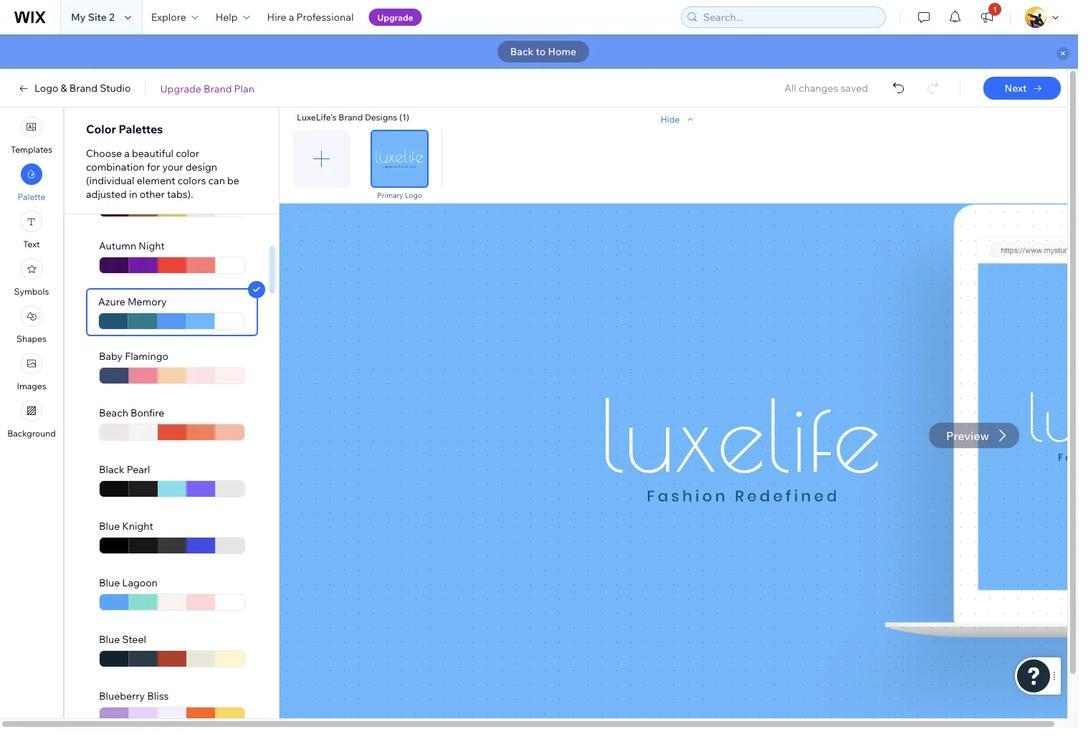 Task type: describe. For each thing, give the bounding box(es) containing it.
for
[[147, 161, 160, 173]]

upgrade for upgrade
[[378, 12, 414, 23]]

night
[[139, 240, 165, 252]]

bliss
[[147, 690, 169, 703]]

lagoon
[[122, 577, 158, 590]]

&
[[61, 82, 67, 94]]

preview
[[947, 429, 990, 443]]

can
[[208, 174, 225, 187]]

beautiful
[[132, 147, 174, 160]]

site
[[88, 11, 107, 23]]

color
[[176, 147, 199, 160]]

logo & brand studio button
[[17, 82, 131, 95]]

help
[[216, 11, 238, 23]]

luxelife's
[[297, 112, 337, 123]]

memory
[[128, 296, 167, 308]]

Search... field
[[699, 7, 881, 27]]

explore
[[151, 11, 186, 23]]

templates
[[11, 144, 52, 155]]

hire
[[267, 11, 287, 23]]

design
[[186, 161, 217, 173]]

1
[[994, 5, 997, 14]]

templates button
[[11, 116, 52, 155]]

choose a beautiful color combination for your design (individual element colors can be adjusted in other tabs).
[[86, 147, 239, 200]]

logo inside button
[[34, 82, 58, 94]]

azure
[[98, 296, 125, 308]]

background button
[[7, 400, 56, 439]]

palette button
[[18, 164, 46, 202]]

symbols
[[14, 286, 49, 297]]

beach
[[99, 407, 128, 420]]

blueberry
[[99, 690, 145, 703]]

hire a professional link
[[259, 0, 362, 34]]

blue for blue lagoon
[[99, 577, 120, 590]]

bonfire
[[131, 407, 164, 420]]

my site 2
[[71, 11, 115, 23]]

in
[[129, 188, 137, 200]]

luxelife's brand designs (1)
[[297, 112, 409, 123]]

color palettes
[[86, 122, 163, 136]]

autumn
[[99, 240, 136, 252]]

changes
[[799, 82, 839, 94]]

your
[[162, 161, 183, 173]]

blue for blue knight
[[99, 520, 120, 533]]

azure memory
[[98, 296, 167, 308]]

black pearl
[[99, 464, 150, 476]]

a for professional
[[289, 11, 294, 23]]

next button
[[984, 77, 1061, 100]]

primary
[[377, 191, 403, 200]]

0 horizontal spatial brand
[[69, 82, 98, 94]]

plan
[[234, 82, 255, 94]]

choose
[[86, 147, 122, 160]]

text button
[[21, 211, 42, 250]]

professional
[[297, 11, 354, 23]]

next
[[1005, 82, 1027, 94]]

upgrade brand plan
[[160, 82, 255, 94]]

color
[[86, 122, 116, 136]]

menu containing templates
[[0, 112, 63, 443]]

blueberry bliss
[[99, 690, 169, 703]]

back to home
[[510, 45, 577, 58]]

blue knight
[[99, 520, 153, 533]]

palettes
[[119, 122, 163, 136]]

1 vertical spatial logo
[[405, 191, 422, 200]]

pearl
[[127, 464, 150, 476]]

blue lagoon
[[99, 577, 158, 590]]

adjusted
[[86, 188, 127, 200]]

baby flamingo
[[99, 350, 168, 363]]



Task type: vqa. For each thing, say whether or not it's contained in the screenshot.
"Blue Steel"
yes



Task type: locate. For each thing, give the bounding box(es) containing it.
1 blue from the top
[[99, 520, 120, 533]]

upgrade brand plan button
[[160, 82, 255, 95]]

colors
[[178, 174, 206, 187]]

combination
[[86, 161, 145, 173]]

1 horizontal spatial logo
[[405, 191, 422, 200]]

1 vertical spatial a
[[124, 147, 130, 160]]

menu
[[0, 112, 63, 443]]

preview button
[[929, 423, 1020, 449]]

blue left "lagoon"
[[99, 577, 120, 590]]

upgrade for upgrade brand plan
[[160, 82, 201, 94]]

0 horizontal spatial a
[[124, 147, 130, 160]]

all changes saved
[[785, 82, 868, 94]]

1 vertical spatial upgrade
[[160, 82, 201, 94]]

logo & brand studio
[[34, 82, 131, 94]]

brand right & on the left
[[69, 82, 98, 94]]

a up 'combination'
[[124, 147, 130, 160]]

palette
[[18, 191, 46, 202]]

my
[[71, 11, 86, 23]]

0 vertical spatial blue
[[99, 520, 120, 533]]

tabs).
[[167, 188, 193, 200]]

element
[[137, 174, 175, 187]]

logo right primary
[[405, 191, 422, 200]]

0 vertical spatial upgrade
[[378, 12, 414, 23]]

1 horizontal spatial upgrade
[[378, 12, 414, 23]]

2 horizontal spatial brand
[[339, 112, 363, 123]]

back to home alert
[[0, 34, 1079, 69]]

brand for upgrade brand plan
[[204, 82, 232, 94]]

all
[[785, 82, 797, 94]]

blue left "knight" at the bottom left of page
[[99, 520, 120, 533]]

1 horizontal spatial brand
[[204, 82, 232, 94]]

designs
[[365, 112, 398, 123]]

2
[[109, 11, 115, 23]]

brand
[[69, 82, 98, 94], [204, 82, 232, 94], [339, 112, 363, 123]]

knight
[[122, 520, 153, 533]]

steel
[[122, 634, 146, 646]]

to
[[536, 45, 546, 58]]

(1)
[[399, 112, 409, 123]]

upgrade up palettes
[[160, 82, 201, 94]]

back to home button
[[498, 41, 590, 62]]

shapes button
[[17, 306, 47, 344]]

1 vertical spatial blue
[[99, 577, 120, 590]]

be
[[227, 174, 239, 187]]

shapes
[[17, 333, 47, 344]]

home
[[548, 45, 577, 58]]

1 horizontal spatial a
[[289, 11, 294, 23]]

text
[[23, 239, 40, 250]]

symbols button
[[14, 258, 49, 297]]

logo
[[34, 82, 58, 94], [405, 191, 422, 200]]

0 horizontal spatial logo
[[34, 82, 58, 94]]

saved
[[841, 82, 868, 94]]

3 blue from the top
[[99, 634, 120, 646]]

autumn night
[[99, 240, 165, 252]]

blue for blue steel
[[99, 634, 120, 646]]

beach bonfire
[[99, 407, 164, 420]]

0 vertical spatial logo
[[34, 82, 58, 94]]

2 vertical spatial blue
[[99, 634, 120, 646]]

brand left plan
[[204, 82, 232, 94]]

upgrade button
[[369, 9, 422, 26]]

a right hire on the left of page
[[289, 11, 294, 23]]

0 horizontal spatial upgrade
[[160, 82, 201, 94]]

hire a professional
[[267, 11, 354, 23]]

a for beautiful
[[124, 147, 130, 160]]

black
[[99, 464, 124, 476]]

brand for luxelife's brand designs (1)
[[339, 112, 363, 123]]

blue
[[99, 520, 120, 533], [99, 577, 120, 590], [99, 634, 120, 646]]

upgrade
[[378, 12, 414, 23], [160, 82, 201, 94]]

flamingo
[[125, 350, 168, 363]]

other
[[140, 188, 165, 200]]

brand left designs
[[339, 112, 363, 123]]

background
[[7, 428, 56, 439]]

images
[[17, 381, 46, 392]]

back
[[510, 45, 534, 58]]

a
[[289, 11, 294, 23], [124, 147, 130, 160]]

blue left steel
[[99, 634, 120, 646]]

a inside choose a beautiful color combination for your design (individual element colors can be adjusted in other tabs).
[[124, 147, 130, 160]]

studio
[[100, 82, 131, 94]]

hide button
[[661, 113, 697, 126]]

primary logo
[[377, 191, 422, 200]]

images button
[[17, 353, 46, 392]]

(individual
[[86, 174, 135, 187]]

hide
[[661, 114, 680, 124]]

help button
[[207, 0, 259, 34]]

blue steel
[[99, 634, 146, 646]]

logo left & on the left
[[34, 82, 58, 94]]

0 vertical spatial a
[[289, 11, 294, 23]]

1 button
[[972, 0, 1003, 34]]

2 blue from the top
[[99, 577, 120, 590]]

upgrade right professional
[[378, 12, 414, 23]]

baby
[[99, 350, 123, 363]]



